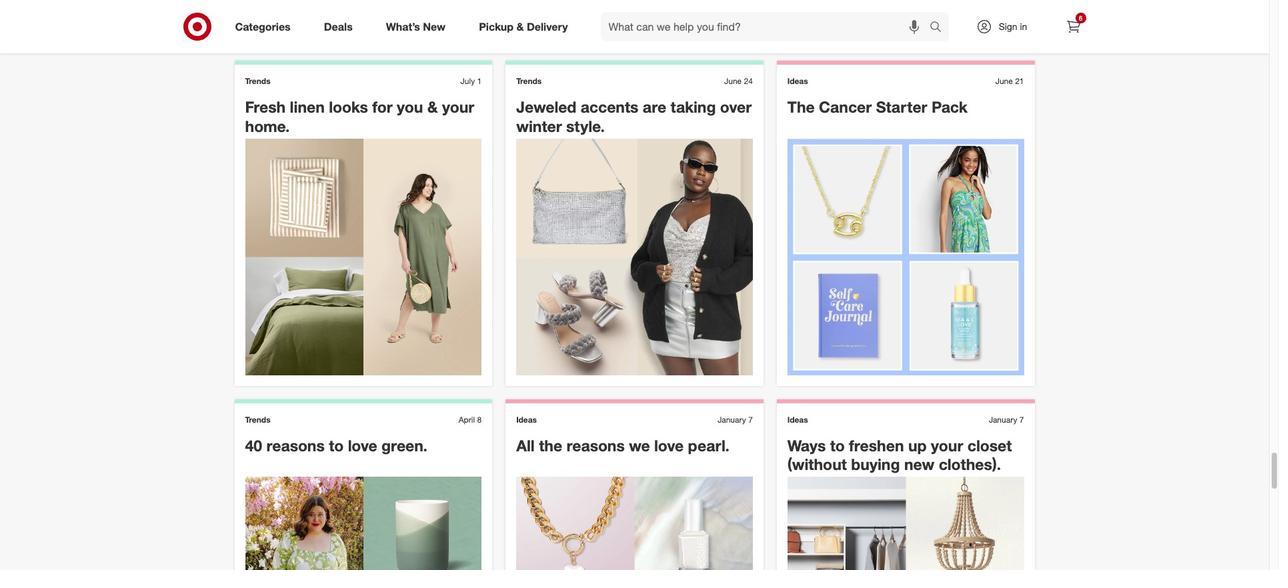 Task type: vqa. For each thing, say whether or not it's contained in the screenshot.


Task type: locate. For each thing, give the bounding box(es) containing it.
0 horizontal spatial 7
[[748, 414, 753, 424]]

january for pearl.
[[718, 414, 746, 424]]

july
[[461, 76, 475, 86]]

pickup & delivery link
[[468, 12, 585, 41]]

the cancer starter pack
[[787, 98, 968, 116]]

categories link
[[224, 12, 307, 41]]

2 june from the left
[[995, 76, 1013, 86]]

1 horizontal spatial january 7
[[989, 414, 1024, 424]]

1 horizontal spatial love
[[654, 436, 684, 455]]

2 love from the left
[[654, 436, 684, 455]]

40
[[245, 436, 262, 455]]

1 june from the left
[[724, 76, 742, 86]]

your down july
[[442, 98, 474, 116]]

& inside 'pickup & delivery' link
[[516, 20, 524, 33]]

trends up jeweled
[[516, 76, 542, 86]]

ideas up the
[[787, 76, 808, 86]]

what's new
[[386, 20, 446, 33]]

jeweled accents are taking over winter style.
[[516, 98, 752, 135]]

to
[[329, 436, 344, 455], [830, 436, 845, 455]]

1
[[477, 76, 482, 86]]

january 7 up pearl.
[[718, 414, 753, 424]]

What can we help you find? suggestions appear below search field
[[601, 12, 933, 41]]

trends for jeweled
[[516, 76, 542, 86]]

search
[[923, 21, 955, 34]]

& right you
[[427, 98, 438, 116]]

january
[[718, 414, 746, 424], [989, 414, 1017, 424]]

7 for ways to freshen up your closet (without buying new clothes).
[[1020, 414, 1024, 424]]

& right pickup
[[516, 20, 524, 33]]

new
[[423, 20, 446, 33]]

june 24
[[724, 76, 753, 86]]

home.
[[245, 117, 290, 135]]

0 vertical spatial your
[[442, 98, 474, 116]]

1 7 from the left
[[748, 414, 753, 424]]

&
[[516, 20, 524, 33], [427, 98, 438, 116]]

1 january from the left
[[718, 414, 746, 424]]

reasons
[[266, 436, 325, 455], [567, 436, 625, 455]]

1 to from the left
[[329, 436, 344, 455]]

0 horizontal spatial january
[[718, 414, 746, 424]]

reasons right '40'
[[266, 436, 325, 455]]

ways to freshen up your closet (without buying new clothes). image
[[787, 477, 1024, 570]]

7
[[748, 414, 753, 424], [1020, 414, 1024, 424]]

2 7 from the left
[[1020, 414, 1024, 424]]

fresh linen looks for you & your home.
[[245, 98, 474, 135]]

0 horizontal spatial june
[[724, 76, 742, 86]]

fresh
[[245, 98, 286, 116]]

0 horizontal spatial love
[[348, 436, 377, 455]]

trends
[[245, 76, 270, 86], [516, 76, 542, 86], [245, 414, 270, 424]]

june
[[724, 76, 742, 86], [995, 76, 1013, 86]]

a well-stocked shower caddy is your self-care bff  (and it's under $30). image
[[245, 0, 482, 37]]

7 for all the reasons we love pearl.
[[748, 414, 753, 424]]

ideas for ways
[[787, 414, 808, 424]]

1 january 7 from the left
[[718, 414, 753, 424]]

ideas
[[787, 76, 808, 86], [516, 414, 537, 424], [787, 414, 808, 424]]

june for pack
[[995, 76, 1013, 86]]

reasons left we
[[567, 436, 625, 455]]

0 horizontal spatial your
[[442, 98, 474, 116]]

trends up the "fresh"
[[245, 76, 270, 86]]

january up pearl.
[[718, 414, 746, 424]]

1 horizontal spatial to
[[830, 436, 845, 455]]

0 horizontal spatial to
[[329, 436, 344, 455]]

all the reasons we love pearl.
[[516, 436, 730, 455]]

1 horizontal spatial your
[[931, 436, 963, 455]]

1 horizontal spatial &
[[516, 20, 524, 33]]

in
[[1020, 21, 1027, 32]]

your inside ways to freshen up your closet (without buying new clothes).
[[931, 436, 963, 455]]

the cancer starter pack image
[[787, 139, 1024, 375]]

all the reasons we love pearl. image
[[516, 477, 753, 570]]

1 horizontal spatial reasons
[[567, 436, 625, 455]]

freshen
[[849, 436, 904, 455]]

1 horizontal spatial 7
[[1020, 414, 1024, 424]]

2 to from the left
[[830, 436, 845, 455]]

2 january 7 from the left
[[989, 414, 1024, 424]]

trends up '40'
[[245, 414, 270, 424]]

over
[[720, 98, 752, 116]]

40 reasons to love green.
[[245, 436, 427, 455]]

0 horizontal spatial january 7
[[718, 414, 753, 424]]

ideas up ways
[[787, 414, 808, 424]]

what's new link
[[375, 12, 462, 41]]

accents
[[581, 98, 638, 116]]

1 vertical spatial your
[[931, 436, 963, 455]]

2 january from the left
[[989, 414, 1017, 424]]

1 vertical spatial &
[[427, 98, 438, 116]]

0 horizontal spatial &
[[427, 98, 438, 116]]

january 7 up closet
[[989, 414, 1024, 424]]

sign in
[[999, 21, 1027, 32]]

january 7
[[718, 414, 753, 424], [989, 414, 1024, 424]]

your right up
[[931, 436, 963, 455]]

8
[[477, 414, 482, 424]]

to inside ways to freshen up your closet (without buying new clothes).
[[830, 436, 845, 455]]

love right we
[[654, 436, 684, 455]]

style.
[[566, 117, 605, 135]]

0 vertical spatial &
[[516, 20, 524, 33]]

sign in link
[[965, 12, 1048, 41]]

love left 'green.'
[[348, 436, 377, 455]]

ideas up all
[[516, 414, 537, 424]]

1 horizontal spatial june
[[995, 76, 1013, 86]]

january for closet
[[989, 414, 1017, 424]]

june left 21 in the right of the page
[[995, 76, 1013, 86]]

0 horizontal spatial reasons
[[266, 436, 325, 455]]

love
[[348, 436, 377, 455], [654, 436, 684, 455]]

winter
[[516, 117, 562, 135]]

your
[[442, 98, 474, 116], [931, 436, 963, 455]]

new
[[904, 455, 934, 474]]

the
[[787, 98, 815, 116]]

june left 24
[[724, 76, 742, 86]]

all
[[516, 436, 535, 455]]

1 horizontal spatial january
[[989, 414, 1017, 424]]

april
[[459, 414, 475, 424]]

january up closet
[[989, 414, 1017, 424]]



Task type: describe. For each thing, give the bounding box(es) containing it.
linen
[[290, 98, 325, 116]]

taking
[[671, 98, 716, 116]]

cancer
[[819, 98, 872, 116]]

closet
[[967, 436, 1012, 455]]

ways to freshen up your closet (without buying new clothes).
[[787, 436, 1012, 474]]

search button
[[923, 12, 955, 44]]

what's
[[386, 20, 420, 33]]

green.
[[381, 436, 427, 455]]

we
[[629, 436, 650, 455]]

june for taking
[[724, 76, 742, 86]]

looks
[[329, 98, 368, 116]]

6 link
[[1059, 12, 1088, 41]]

deals link
[[313, 12, 369, 41]]

april 8
[[459, 414, 482, 424]]

sign
[[999, 21, 1017, 32]]

jeweled
[[516, 98, 576, 116]]

categories
[[235, 20, 291, 33]]

ideas for the
[[787, 76, 808, 86]]

pickup & delivery
[[479, 20, 568, 33]]

buying
[[851, 455, 900, 474]]

trends for 40
[[245, 414, 270, 424]]

january 7 for closet
[[989, 414, 1024, 424]]

your inside the 'fresh linen looks for you & your home.'
[[442, 98, 474, 116]]

june 21
[[995, 76, 1024, 86]]

6
[[1079, 14, 1083, 22]]

24
[[744, 76, 753, 86]]

pearl.
[[688, 436, 730, 455]]

delivery
[[527, 20, 568, 33]]

all the ways to embrace pink this season. image
[[516, 0, 753, 37]]

pack
[[932, 98, 968, 116]]

(without
[[787, 455, 847, 474]]

january 7 for pearl.
[[718, 414, 753, 424]]

for
[[372, 98, 393, 116]]

pickup
[[479, 20, 514, 33]]

fresh linen looks for you & your home. image
[[245, 139, 482, 375]]

are
[[643, 98, 666, 116]]

21
[[1015, 76, 1024, 86]]

starter
[[876, 98, 927, 116]]

you
[[397, 98, 423, 116]]

ways
[[787, 436, 826, 455]]

up
[[908, 436, 927, 455]]

july 1
[[461, 76, 482, 86]]

deals
[[324, 20, 353, 33]]

1 love from the left
[[348, 436, 377, 455]]

clothes).
[[939, 455, 1001, 474]]

1 reasons from the left
[[266, 436, 325, 455]]

40 reasons to love green. image
[[245, 477, 482, 570]]

ideas for all
[[516, 414, 537, 424]]

trends for fresh
[[245, 76, 270, 86]]

the
[[539, 436, 562, 455]]

& inside the 'fresh linen looks for you & your home.'
[[427, 98, 438, 116]]

2 reasons from the left
[[567, 436, 625, 455]]

jeweled accents are taking over winter style. image
[[516, 139, 753, 375]]

wallpaper-inspired room ideas to try asap. image
[[787, 0, 1024, 37]]



